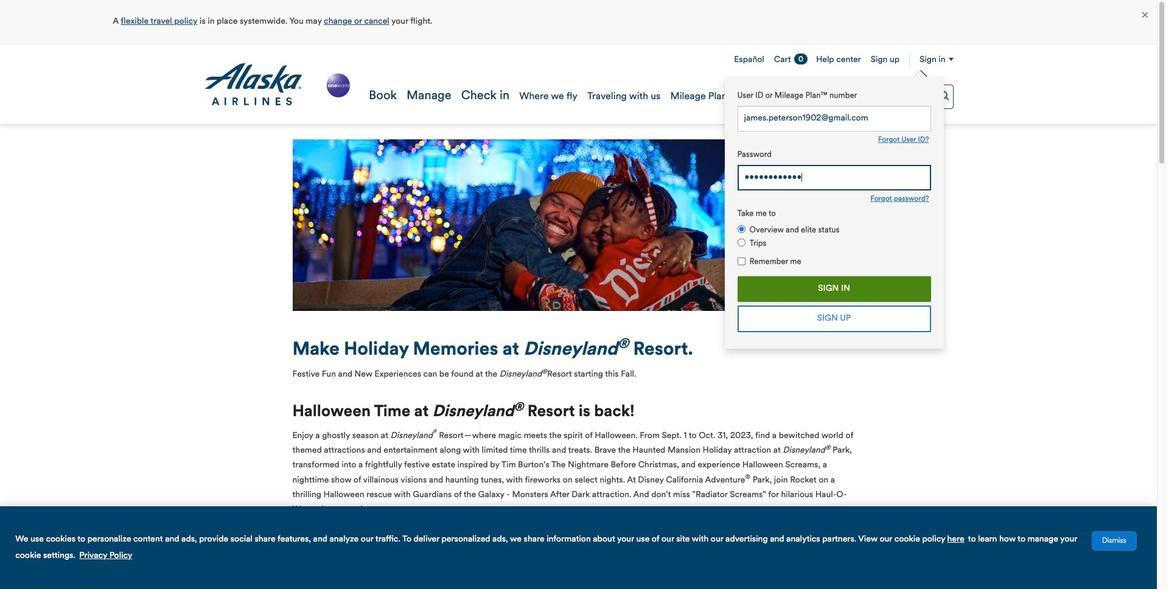 Task type: locate. For each thing, give the bounding box(es) containing it.
family at disneyland image
[[293, 139, 865, 311]]

none text field inside header nav bar navigation
[[738, 106, 931, 131]]

option group
[[738, 224, 931, 251]]

None checkbox
[[738, 257, 746, 265]]

None password field
[[738, 165, 931, 190]]

  radio
[[738, 225, 746, 233]]

Search text field
[[841, 85, 954, 109]]

none checkbox inside header nav bar navigation
[[738, 257, 746, 265]]

menu
[[725, 70, 944, 349]]

menu inside header nav bar navigation
[[725, 70, 944, 349]]

  radio
[[738, 239, 746, 246]]

None text field
[[738, 106, 931, 131]]

header nav bar navigation
[[0, 45, 1158, 349]]



Task type: vqa. For each thing, say whether or not it's contained in the screenshot.
first   option from the top
no



Task type: describe. For each thing, give the bounding box(es) containing it.
oneworld logo image
[[324, 72, 353, 100]]

option group inside header nav bar navigation
[[738, 224, 931, 251]]

search button image
[[939, 90, 950, 100]]

none password field inside menu
[[738, 165, 931, 190]]

alaska airlines logo image
[[204, 63, 303, 106]]

cookieconsent dialog
[[0, 507, 1158, 589]]



